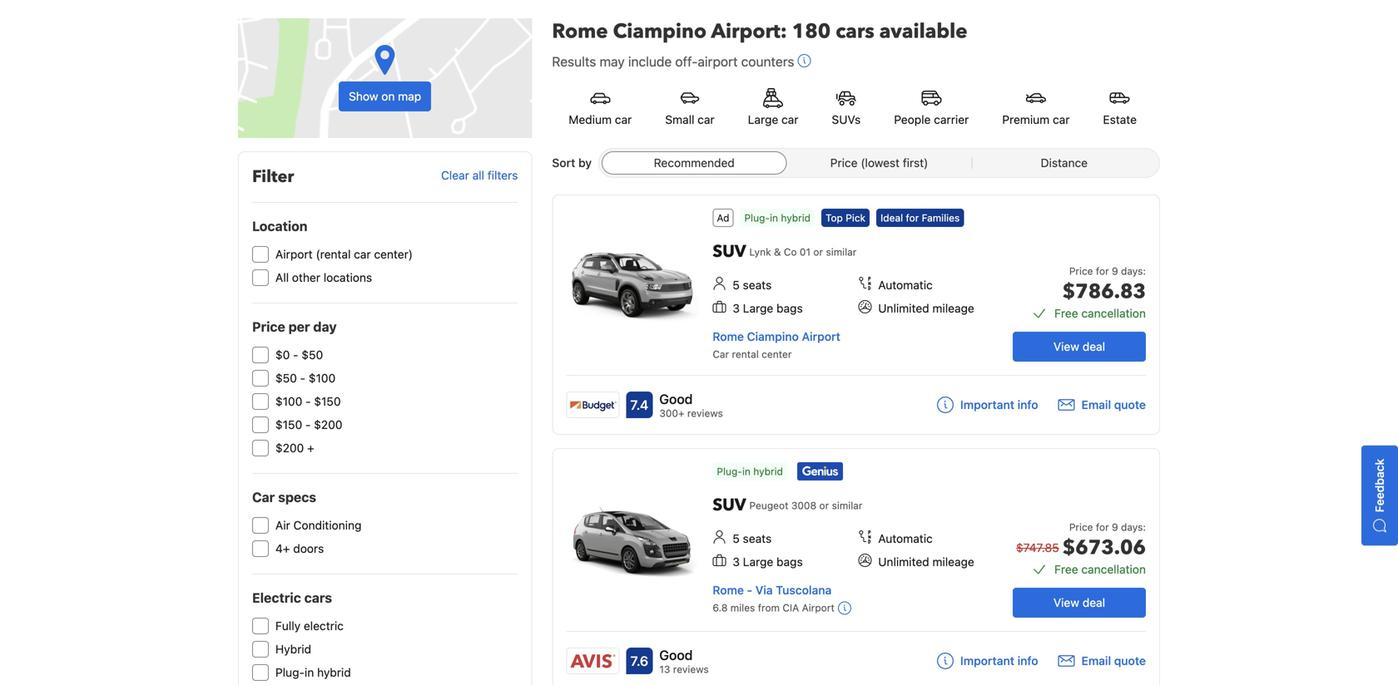 Task type: describe. For each thing, give the bounding box(es) containing it.
fully
[[275, 620, 301, 633]]

suvs
[[832, 113, 861, 127]]

quote for $786.83
[[1114, 398, 1146, 412]]

important info for $747.85
[[960, 655, 1038, 668]]

seats for $747.85
[[743, 532, 772, 546]]

&
[[774, 246, 781, 258]]

important info button for $747.85
[[937, 653, 1038, 670]]

important for $786.83
[[960, 398, 1015, 412]]

view deal button for $786.83
[[1013, 332, 1146, 362]]

for for $747.85
[[1096, 522, 1109, 534]]

center)
[[374, 248, 413, 261]]

0 vertical spatial for
[[906, 212, 919, 224]]

- for $100
[[306, 395, 311, 409]]

$50 - $100
[[275, 372, 336, 385]]

people
[[894, 113, 931, 127]]

airport
[[698, 54, 738, 69]]

price for price for 9 days: $747.85 $673.06
[[1069, 522, 1093, 534]]

large inside 'button'
[[748, 113, 778, 127]]

$200 +
[[275, 442, 314, 455]]

1 horizontal spatial in
[[742, 466, 751, 478]]

quote for $747.85
[[1114, 655, 1146, 668]]

suv for $747.85
[[713, 494, 746, 517]]

the rental counter isn't at the airport, so you'll need to make your own way there. image
[[838, 602, 851, 615]]

7.4
[[630, 397, 649, 413]]

automatic for $747.85
[[878, 532, 933, 546]]

sort
[[552, 156, 575, 170]]

email quote button for $747.85
[[1058, 653, 1146, 670]]

large car button
[[731, 78, 815, 138]]

by
[[578, 156, 592, 170]]

top
[[826, 212, 843, 224]]

3 for $747.85
[[733, 556, 740, 569]]

air conditioning
[[275, 519, 362, 533]]

0 horizontal spatial $100
[[275, 395, 302, 409]]

car up locations
[[354, 248, 371, 261]]

airport (rental car center)
[[275, 248, 413, 261]]

all
[[472, 169, 484, 182]]

day
[[313, 319, 337, 335]]

2 vertical spatial plug-in hybrid
[[275, 666, 351, 680]]

locations
[[324, 271, 372, 285]]

deal for $786.83
[[1083, 340, 1105, 354]]

rome for rome ciampino airport: 180 cars available
[[552, 18, 608, 45]]

1 vertical spatial plug-
[[717, 466, 742, 478]]

1 vertical spatial plug-in hybrid
[[717, 466, 783, 478]]

email for $747.85
[[1082, 655, 1111, 668]]

price for price per day
[[252, 319, 285, 335]]

recommended
[[654, 156, 735, 170]]

medium car
[[569, 113, 632, 127]]

$100 - $150
[[275, 395, 341, 409]]

7.6
[[631, 654, 648, 670]]

0 vertical spatial airport
[[275, 248, 313, 261]]

include
[[628, 54, 672, 69]]

top pick
[[826, 212, 866, 224]]

seats for $786.83
[[743, 278, 772, 292]]

show
[[349, 89, 378, 103]]

for for $786.83
[[1096, 265, 1109, 277]]

rome ciampino airport car rental center
[[713, 330, 840, 360]]

on
[[381, 89, 395, 103]]

cancellation for $747.85
[[1081, 563, 1146, 577]]

important info button for $786.83
[[937, 397, 1038, 414]]

car for small car
[[698, 113, 715, 127]]

distance
[[1041, 156, 1088, 170]]

0 vertical spatial hybrid
[[781, 212, 811, 224]]

supplied by budget image
[[567, 393, 619, 418]]

view deal for $747.85
[[1054, 596, 1105, 610]]

email quote for $747.85
[[1082, 655, 1146, 668]]

cancellation for $786.83
[[1081, 307, 1146, 320]]

01
[[800, 246, 811, 258]]

lynk
[[750, 246, 771, 258]]

mileage for $747.85
[[933, 556, 974, 569]]

+
[[307, 442, 314, 455]]

6.8
[[713, 603, 728, 614]]

good for $786.83
[[659, 392, 693, 407]]

- for rome
[[747, 584, 752, 598]]

center
[[762, 349, 792, 360]]

feedback button
[[1362, 446, 1398, 546]]

unlimited for $747.85
[[878, 556, 929, 569]]

1 horizontal spatial cars
[[836, 18, 874, 45]]

3 large bags for $747.85
[[733, 556, 803, 569]]

reviews for $786.83
[[687, 408, 723, 419]]

supplied by avis image
[[567, 649, 619, 674]]

unlimited mileage for $786.83
[[878, 302, 974, 315]]

suv lynk & co 01 or similar
[[713, 241, 857, 263]]

families
[[922, 212, 960, 224]]

rome ciampino airport button
[[713, 330, 840, 344]]

email for $786.83
[[1082, 398, 1111, 412]]

estate button
[[1087, 78, 1154, 138]]

electric
[[252, 590, 301, 606]]

view deal button for $747.85
[[1013, 589, 1146, 618]]

bags for $747.85
[[777, 556, 803, 569]]

good 300+ reviews
[[659, 392, 723, 419]]

price for 9 days: $747.85 $673.06
[[1016, 522, 1146, 562]]

product card group containing $673.06
[[552, 449, 1166, 686]]

days: for $786.83
[[1121, 265, 1146, 277]]

suv peugeot 3008 or similar
[[713, 494, 863, 517]]

air
[[275, 519, 290, 533]]

4+ doors
[[275, 542, 324, 556]]

important info for $786.83
[[960, 398, 1038, 412]]

- for $0
[[293, 348, 298, 362]]

rome for rome ciampino airport car rental center
[[713, 330, 744, 344]]

counters
[[741, 54, 794, 69]]

4+
[[275, 542, 290, 556]]

180
[[792, 18, 831, 45]]

medium car button
[[552, 78, 649, 138]]

all
[[275, 271, 289, 285]]

price (lowest first)
[[830, 156, 928, 170]]

free for $747.85
[[1055, 563, 1078, 577]]

show on map
[[349, 89, 421, 103]]

free for $786.83
[[1055, 307, 1078, 320]]

view for $747.85
[[1054, 596, 1079, 610]]

- for $50
[[300, 372, 306, 385]]

bags for $786.83
[[777, 302, 803, 315]]

small car
[[665, 113, 715, 127]]

info for $786.83
[[1018, 398, 1038, 412]]

unlimited mileage for $747.85
[[878, 556, 974, 569]]

good 13 reviews
[[659, 648, 709, 676]]

first)
[[903, 156, 928, 170]]

unlimited for $786.83
[[878, 302, 929, 315]]

via
[[756, 584, 773, 598]]

fully electric
[[275, 620, 344, 633]]

$747.85
[[1016, 541, 1059, 555]]

deal for $747.85
[[1083, 596, 1105, 610]]

customer rating 7.6 good element
[[659, 646, 709, 666]]

people carrier button
[[877, 78, 986, 138]]

days: for $747.85
[[1121, 522, 1146, 534]]

important for $747.85
[[960, 655, 1015, 668]]

airport inside rome ciampino airport car rental center
[[802, 330, 840, 344]]

13
[[659, 664, 670, 676]]

suv for $786.83
[[713, 241, 746, 263]]

premium car button
[[986, 78, 1087, 138]]

doors
[[293, 542, 324, 556]]

email quote for $786.83
[[1082, 398, 1146, 412]]

clear all filters button
[[441, 169, 518, 183]]

customer rating 7.4 good element
[[659, 390, 723, 409]]

mileage for $786.83
[[933, 302, 974, 315]]

1 horizontal spatial $150
[[314, 395, 341, 409]]

similar inside suv lynk & co 01 or similar
[[826, 246, 857, 258]]

rental
[[732, 349, 759, 360]]

car for large car
[[782, 113, 799, 127]]

free cancellation for $747.85
[[1055, 563, 1146, 577]]

all other locations
[[275, 271, 372, 285]]

the rental counter isn't at the airport, so you'll need to make your own way there. image
[[838, 602, 851, 615]]

3008
[[791, 500, 817, 512]]

car inside rome ciampino airport car rental center
[[713, 349, 729, 360]]

airport:
[[711, 18, 787, 45]]



Task type: locate. For each thing, give the bounding box(es) containing it.
seats
[[743, 278, 772, 292], [743, 532, 772, 546]]

for up $673.06
[[1096, 522, 1109, 534]]

free cancellation down $673.06
[[1055, 563, 1146, 577]]

1 view deal button from the top
[[1013, 332, 1146, 362]]

1 automatic from the top
[[878, 278, 933, 292]]

1 vertical spatial view deal button
[[1013, 589, 1146, 618]]

2 important from the top
[[960, 655, 1015, 668]]

conditioning
[[293, 519, 362, 533]]

0 vertical spatial $150
[[314, 395, 341, 409]]

rome up rental
[[713, 330, 744, 344]]

3 large bags for $786.83
[[733, 302, 803, 315]]

5 seats for $786.83
[[733, 278, 772, 292]]

ciampino inside rome ciampino airport car rental center
[[747, 330, 799, 344]]

price inside price for 9 days: $747.85 $673.06
[[1069, 522, 1093, 534]]

1 vertical spatial $200
[[275, 442, 304, 455]]

or right 01
[[813, 246, 823, 258]]

free
[[1055, 307, 1078, 320], [1055, 563, 1078, 577]]

suvs button
[[815, 78, 877, 138]]

0 vertical spatial 3 large bags
[[733, 302, 803, 315]]

1 vertical spatial product card group
[[552, 449, 1166, 686]]

1 days: from the top
[[1121, 265, 1146, 277]]

1 vertical spatial $50
[[275, 372, 297, 385]]

0 vertical spatial seats
[[743, 278, 772, 292]]

price for price for 9 days: $786.83
[[1069, 265, 1093, 277]]

people carrier
[[894, 113, 969, 127]]

1 vertical spatial email quote button
[[1058, 653, 1146, 670]]

1 unlimited from the top
[[878, 302, 929, 315]]

1 vertical spatial or
[[819, 500, 829, 512]]

may
[[600, 54, 625, 69]]

1 view from the top
[[1054, 340, 1079, 354]]

view down $786.83
[[1054, 340, 1079, 354]]

rome inside rome ciampino airport car rental center
[[713, 330, 744, 344]]

1 vertical spatial suv
[[713, 494, 746, 517]]

view deal down $786.83
[[1054, 340, 1105, 354]]

0 vertical spatial large
[[748, 113, 778, 127]]

2 good from the top
[[659, 648, 693, 664]]

view
[[1054, 340, 1079, 354], [1054, 596, 1079, 610]]

1 vertical spatial good
[[659, 648, 693, 664]]

car left suvs
[[782, 113, 799, 127]]

good inside good 300+ reviews
[[659, 392, 693, 407]]

map
[[398, 89, 421, 103]]

car
[[713, 349, 729, 360], [252, 490, 275, 506]]

2 free from the top
[[1055, 563, 1078, 577]]

1 horizontal spatial $50
[[302, 348, 323, 362]]

9 inside price for 9 days: $747.85 $673.06
[[1112, 522, 1118, 534]]

in up peugeot
[[742, 466, 751, 478]]

rome for rome - via tuscolana
[[713, 584, 744, 598]]

free cancellation down $786.83
[[1055, 307, 1146, 320]]

0 vertical spatial product card group
[[552, 195, 1166, 435]]

2 info from the top
[[1018, 655, 1038, 668]]

2 automatic from the top
[[878, 532, 933, 546]]

0 vertical spatial email
[[1082, 398, 1111, 412]]

$100
[[309, 372, 336, 385], [275, 395, 302, 409]]

5 seats for $747.85
[[733, 532, 772, 546]]

$50 up $50 - $100
[[302, 348, 323, 362]]

bags up rome ciampino airport button
[[777, 302, 803, 315]]

0 vertical spatial cancellation
[[1081, 307, 1146, 320]]

$200
[[314, 418, 342, 432], [275, 442, 304, 455]]

automatic for $786.83
[[878, 278, 933, 292]]

- down $0 - $50
[[300, 372, 306, 385]]

ciampino for airport
[[747, 330, 799, 344]]

rome - via tuscolana
[[713, 584, 832, 598]]

filter
[[252, 166, 294, 189]]

cars
[[836, 18, 874, 45], [304, 590, 332, 606]]

important
[[960, 398, 1015, 412], [960, 655, 1015, 668]]

view deal button down $786.83
[[1013, 332, 1146, 362]]

rome - via tuscolana button
[[713, 584, 832, 598]]

car for medium car
[[615, 113, 632, 127]]

price up $673.06
[[1069, 522, 1093, 534]]

1 vertical spatial free
[[1055, 563, 1078, 577]]

days: inside the price for 9 days: $786.83
[[1121, 265, 1146, 277]]

1 vertical spatial bags
[[777, 556, 803, 569]]

9 for $747.85
[[1112, 522, 1118, 534]]

5 seats down peugeot
[[733, 532, 772, 546]]

plug- up the suv peugeot 3008 or similar
[[717, 466, 742, 478]]

2 important info from the top
[[960, 655, 1038, 668]]

premium car
[[1002, 113, 1070, 127]]

deal down $673.06
[[1083, 596, 1105, 610]]

1 free from the top
[[1055, 307, 1078, 320]]

$100 up $100 - $150
[[309, 372, 336, 385]]

rome up 6.8
[[713, 584, 744, 598]]

0 horizontal spatial $150
[[275, 418, 302, 432]]

0 vertical spatial important
[[960, 398, 1015, 412]]

1 info from the top
[[1018, 398, 1038, 412]]

0 vertical spatial deal
[[1083, 340, 1105, 354]]

5 for $786.83
[[733, 278, 740, 292]]

in down hybrid
[[305, 666, 314, 680]]

plug-in hybrid down hybrid
[[275, 666, 351, 680]]

2 unlimited from the top
[[878, 556, 929, 569]]

7.6 element
[[626, 648, 653, 675]]

6.8 miles from cia airport
[[713, 603, 835, 614]]

$150 up $150 - $200
[[314, 395, 341, 409]]

1 vertical spatial seats
[[743, 532, 772, 546]]

1 horizontal spatial plug-
[[717, 466, 742, 478]]

quote
[[1114, 398, 1146, 412], [1114, 655, 1146, 668]]

premium
[[1002, 113, 1050, 127]]

1 vertical spatial $100
[[275, 395, 302, 409]]

0 horizontal spatial $50
[[275, 372, 297, 385]]

0 vertical spatial days:
[[1121, 265, 1146, 277]]

1 important info from the top
[[960, 398, 1038, 412]]

available
[[879, 18, 968, 45]]

sort by
[[552, 156, 592, 170]]

3 large bags up via
[[733, 556, 803, 569]]

electric cars
[[252, 590, 332, 606]]

car right premium
[[1053, 113, 1070, 127]]

email quote button
[[1058, 397, 1146, 414], [1058, 653, 1146, 670]]

reviews right the 300+
[[687, 408, 723, 419]]

1 deal from the top
[[1083, 340, 1105, 354]]

0 vertical spatial important info
[[960, 398, 1038, 412]]

or right 3008
[[819, 500, 829, 512]]

1 vertical spatial hybrid
[[753, 466, 783, 478]]

2 seats from the top
[[743, 532, 772, 546]]

from
[[758, 603, 780, 614]]

0 vertical spatial 5 seats
[[733, 278, 772, 292]]

0 vertical spatial email quote
[[1082, 398, 1146, 412]]

view for $786.83
[[1054, 340, 1079, 354]]

1 vertical spatial 3 large bags
[[733, 556, 803, 569]]

1 vertical spatial important
[[960, 655, 1015, 668]]

- up $150 - $200
[[306, 395, 311, 409]]

if you choose one, you'll need to make your own way there - but prices can be a lot lower. image
[[798, 54, 811, 67], [798, 54, 811, 67]]

2 3 large bags from the top
[[733, 556, 803, 569]]

0 vertical spatial important info button
[[937, 397, 1038, 414]]

1 vertical spatial in
[[742, 466, 751, 478]]

per
[[288, 319, 310, 335]]

1 vertical spatial 5 seats
[[733, 532, 772, 546]]

1 important info button from the top
[[937, 397, 1038, 414]]

large up rome ciampino airport button
[[743, 302, 773, 315]]

ad
[[717, 212, 729, 224]]

2 vertical spatial hybrid
[[317, 666, 351, 680]]

ciampino for airport:
[[613, 18, 707, 45]]

1 vertical spatial deal
[[1083, 596, 1105, 610]]

0 vertical spatial free cancellation
[[1055, 307, 1146, 320]]

$200 left '+'
[[275, 442, 304, 455]]

2 unlimited mileage from the top
[[878, 556, 974, 569]]

bags up tuscolana
[[777, 556, 803, 569]]

price left (lowest
[[830, 156, 858, 170]]

1 important from the top
[[960, 398, 1015, 412]]

1 3 from the top
[[733, 302, 740, 315]]

2 5 from the top
[[733, 532, 740, 546]]

free cancellation for $786.83
[[1055, 307, 1146, 320]]

email quote button for $786.83
[[1058, 397, 1146, 414]]

rome up results
[[552, 18, 608, 45]]

0 vertical spatial $200
[[314, 418, 342, 432]]

1 vertical spatial similar
[[832, 500, 863, 512]]

price up $786.83
[[1069, 265, 1093, 277]]

9
[[1112, 265, 1118, 277], [1112, 522, 1118, 534]]

1 vertical spatial ciampino
[[747, 330, 799, 344]]

2 vertical spatial large
[[743, 556, 773, 569]]

2 cancellation from the top
[[1081, 563, 1146, 577]]

2 email from the top
[[1082, 655, 1111, 668]]

car right "medium"
[[615, 113, 632, 127]]

- left via
[[747, 584, 752, 598]]

1 email quote button from the top
[[1058, 397, 1146, 414]]

0 horizontal spatial $200
[[275, 442, 304, 455]]

1 3 large bags from the top
[[733, 302, 803, 315]]

9 up $786.83
[[1112, 265, 1118, 277]]

price per day
[[252, 319, 337, 335]]

location
[[252, 218, 308, 234]]

2 email quote from the top
[[1082, 655, 1146, 668]]

$100 down $50 - $100
[[275, 395, 302, 409]]

2 horizontal spatial plug-
[[744, 212, 770, 224]]

ciampino up 'include'
[[613, 18, 707, 45]]

3 up rome - via tuscolana on the right
[[733, 556, 740, 569]]

co
[[784, 246, 797, 258]]

carrier
[[934, 113, 969, 127]]

1 vertical spatial 3
[[733, 556, 740, 569]]

1 suv from the top
[[713, 241, 746, 263]]

0 vertical spatial suv
[[713, 241, 746, 263]]

view deal button
[[1013, 332, 1146, 362], [1013, 589, 1146, 618]]

$0 - $50
[[275, 348, 323, 362]]

or inside the suv peugeot 3008 or similar
[[819, 500, 829, 512]]

1 horizontal spatial $100
[[309, 372, 336, 385]]

0 vertical spatial rome
[[552, 18, 608, 45]]

0 vertical spatial good
[[659, 392, 693, 407]]

price inside sort by element
[[830, 156, 858, 170]]

0 vertical spatial ciampino
[[613, 18, 707, 45]]

0 vertical spatial $50
[[302, 348, 323, 362]]

view deal button down $673.06
[[1013, 589, 1146, 618]]

2 vertical spatial airport
[[802, 603, 835, 614]]

view down $747.85
[[1054, 596, 1079, 610]]

specs
[[278, 490, 316, 506]]

sort by element
[[598, 148, 1160, 178]]

feedback
[[1373, 459, 1387, 513]]

reviews for $747.85
[[673, 664, 709, 676]]

1 view deal from the top
[[1054, 340, 1105, 354]]

in up &
[[770, 212, 778, 224]]

important info button
[[937, 397, 1038, 414], [937, 653, 1038, 670]]

2 days: from the top
[[1121, 522, 1146, 534]]

2 view deal button from the top
[[1013, 589, 1146, 618]]

0 vertical spatial 5
[[733, 278, 740, 292]]

- right "$0"
[[293, 348, 298, 362]]

plug- right ad
[[744, 212, 770, 224]]

1 vertical spatial 9
[[1112, 522, 1118, 534]]

2 vertical spatial for
[[1096, 522, 1109, 534]]

2 3 from the top
[[733, 556, 740, 569]]

in
[[770, 212, 778, 224], [742, 466, 751, 478], [305, 666, 314, 680]]

2 horizontal spatial in
[[770, 212, 778, 224]]

plug-in hybrid up &
[[744, 212, 811, 224]]

5 for $747.85
[[733, 532, 740, 546]]

1 vertical spatial view
[[1054, 596, 1079, 610]]

off-
[[675, 54, 698, 69]]

days: up $673.06
[[1121, 522, 1146, 534]]

view deal
[[1054, 340, 1105, 354], [1054, 596, 1105, 610]]

0 horizontal spatial ciampino
[[613, 18, 707, 45]]

2 9 from the top
[[1112, 522, 1118, 534]]

ciampino up center
[[747, 330, 799, 344]]

for up $786.83
[[1096, 265, 1109, 277]]

0 vertical spatial plug-in hybrid
[[744, 212, 811, 224]]

(lowest
[[861, 156, 900, 170]]

cia
[[783, 603, 799, 614]]

0 horizontal spatial car
[[252, 490, 275, 506]]

1 product card group from the top
[[552, 195, 1166, 435]]

free down price for 9 days: $747.85 $673.06
[[1055, 563, 1078, 577]]

reviews inside good 300+ reviews
[[687, 408, 723, 419]]

5 seats down lynk
[[733, 278, 772, 292]]

3 large bags
[[733, 302, 803, 315], [733, 556, 803, 569]]

0 vertical spatial bags
[[777, 302, 803, 315]]

info for $747.85
[[1018, 655, 1038, 668]]

car inside 'button'
[[782, 113, 799, 127]]

price left per
[[252, 319, 285, 335]]

hybrid up co
[[781, 212, 811, 224]]

1 cancellation from the top
[[1081, 307, 1146, 320]]

1 vertical spatial for
[[1096, 265, 1109, 277]]

9 for $786.83
[[1112, 265, 1118, 277]]

good inside good 13 reviews
[[659, 648, 693, 664]]

0 vertical spatial in
[[770, 212, 778, 224]]

car left specs
[[252, 490, 275, 506]]

0 vertical spatial view deal button
[[1013, 332, 1146, 362]]

$150 up $200 +
[[275, 418, 302, 432]]

1 bags from the top
[[777, 302, 803, 315]]

0 vertical spatial 3
[[733, 302, 740, 315]]

product card group containing $786.83
[[552, 195, 1166, 435]]

hybrid down electric
[[317, 666, 351, 680]]

similar right 3008
[[832, 500, 863, 512]]

2 view deal from the top
[[1054, 596, 1105, 610]]

1 vertical spatial free cancellation
[[1055, 563, 1146, 577]]

plug- down hybrid
[[275, 666, 305, 680]]

1 5 from the top
[[733, 278, 740, 292]]

2 important info button from the top
[[937, 653, 1038, 670]]

2 product card group from the top
[[552, 449, 1166, 686]]

view deal for $786.83
[[1054, 340, 1105, 354]]

1 vertical spatial important info button
[[937, 653, 1038, 670]]

clear all filters
[[441, 169, 518, 182]]

suv left peugeot
[[713, 494, 746, 517]]

300+
[[659, 408, 685, 419]]

results may include off-airport counters
[[552, 54, 794, 69]]

1 mileage from the top
[[933, 302, 974, 315]]

car right small
[[698, 113, 715, 127]]

(rental
[[316, 248, 351, 261]]

days: up $786.83
[[1121, 265, 1146, 277]]

product card group
[[552, 195, 1166, 435], [552, 449, 1166, 686]]

for inside price for 9 days: $747.85 $673.06
[[1096, 522, 1109, 534]]

rome inside button
[[713, 584, 744, 598]]

cancellation down $673.06
[[1081, 563, 1146, 577]]

for right the ideal
[[906, 212, 919, 224]]

cars right 180
[[836, 18, 874, 45]]

large for $786.83
[[743, 302, 773, 315]]

1 vertical spatial important info
[[960, 655, 1038, 668]]

free cancellation
[[1055, 307, 1146, 320], [1055, 563, 1146, 577]]

days: inside price for 9 days: $747.85 $673.06
[[1121, 522, 1146, 534]]

pick
[[846, 212, 866, 224]]

2 5 seats from the top
[[733, 532, 772, 546]]

1 vertical spatial airport
[[802, 330, 840, 344]]

1 vertical spatial rome
[[713, 330, 744, 344]]

view deal down $673.06
[[1054, 596, 1105, 610]]

- for $150
[[305, 418, 311, 432]]

1 vertical spatial reviews
[[673, 664, 709, 676]]

peugeot
[[750, 500, 789, 512]]

0 vertical spatial car
[[713, 349, 729, 360]]

1 quote from the top
[[1114, 398, 1146, 412]]

0 vertical spatial reviews
[[687, 408, 723, 419]]

seats down peugeot
[[743, 532, 772, 546]]

2 vertical spatial in
[[305, 666, 314, 680]]

car
[[615, 113, 632, 127], [698, 113, 715, 127], [782, 113, 799, 127], [1053, 113, 1070, 127], [354, 248, 371, 261]]

0 vertical spatial mileage
[[933, 302, 974, 315]]

1 vertical spatial car
[[252, 490, 275, 506]]

1 email quote from the top
[[1082, 398, 1146, 412]]

1 email from the top
[[1082, 398, 1111, 412]]

results
[[552, 54, 596, 69]]

$50 down "$0"
[[275, 372, 297, 385]]

electric
[[304, 620, 344, 633]]

clear
[[441, 169, 469, 182]]

1 vertical spatial email
[[1082, 655, 1111, 668]]

good up the 300+
[[659, 392, 693, 407]]

car left rental
[[713, 349, 729, 360]]

5 down suv lynk & co 01 or similar
[[733, 278, 740, 292]]

reviews inside good 13 reviews
[[673, 664, 709, 676]]

2 free cancellation from the top
[[1055, 563, 1146, 577]]

5 down the suv peugeot 3008 or similar
[[733, 532, 740, 546]]

2 quote from the top
[[1114, 655, 1146, 668]]

$786.83
[[1063, 278, 1146, 306]]

2 mileage from the top
[[933, 556, 974, 569]]

other
[[292, 271, 320, 285]]

1 vertical spatial info
[[1018, 655, 1038, 668]]

car for premium car
[[1053, 113, 1070, 127]]

1 vertical spatial mileage
[[933, 556, 974, 569]]

hybrid up peugeot
[[753, 466, 783, 478]]

suv left lynk
[[713, 241, 746, 263]]

3 for $786.83
[[733, 302, 740, 315]]

cars up electric
[[304, 590, 332, 606]]

1 9 from the top
[[1112, 265, 1118, 277]]

2 suv from the top
[[713, 494, 746, 517]]

1 good from the top
[[659, 392, 693, 407]]

plug-in hybrid up peugeot
[[717, 466, 783, 478]]

- down $100 - $150
[[305, 418, 311, 432]]

similar inside the suv peugeot 3008 or similar
[[832, 500, 863, 512]]

price inside the price for 9 days: $786.83
[[1069, 265, 1093, 277]]

2 view from the top
[[1054, 596, 1079, 610]]

1 free cancellation from the top
[[1055, 307, 1146, 320]]

cancellation
[[1081, 307, 1146, 320], [1081, 563, 1146, 577]]

1 5 seats from the top
[[733, 278, 772, 292]]

large for $747.85
[[743, 556, 773, 569]]

2 bags from the top
[[777, 556, 803, 569]]

0 vertical spatial automatic
[[878, 278, 933, 292]]

plug-in hybrid
[[744, 212, 811, 224], [717, 466, 783, 478], [275, 666, 351, 680]]

for
[[906, 212, 919, 224], [1096, 265, 1109, 277], [1096, 522, 1109, 534]]

3 large bags up rome ciampino airport button
[[733, 302, 803, 315]]

0 vertical spatial plug-
[[744, 212, 770, 224]]

large up via
[[743, 556, 773, 569]]

large down counters
[[748, 113, 778, 127]]

1 horizontal spatial ciampino
[[747, 330, 799, 344]]

for inside the price for 9 days: $786.83
[[1096, 265, 1109, 277]]

price for price (lowest first)
[[830, 156, 858, 170]]

$150
[[314, 395, 341, 409], [275, 418, 302, 432]]

1 seats from the top
[[743, 278, 772, 292]]

1 unlimited mileage from the top
[[878, 302, 974, 315]]

good for $747.85
[[659, 648, 693, 664]]

seats down lynk
[[743, 278, 772, 292]]

miles
[[731, 603, 755, 614]]

0 vertical spatial 9
[[1112, 265, 1118, 277]]

2 deal from the top
[[1083, 596, 1105, 610]]

7.4 element
[[626, 392, 653, 419]]

2 vertical spatial plug-
[[275, 666, 305, 680]]

cancellation down $786.83
[[1081, 307, 1146, 320]]

9 up $673.06
[[1112, 522, 1118, 534]]

1 vertical spatial cars
[[304, 590, 332, 606]]

free down $786.83
[[1055, 307, 1078, 320]]

0 vertical spatial view deal
[[1054, 340, 1105, 354]]

$0
[[275, 348, 290, 362]]

0 vertical spatial unlimited
[[878, 302, 929, 315]]

deal down $786.83
[[1083, 340, 1105, 354]]

1 vertical spatial email quote
[[1082, 655, 1146, 668]]

9 inside the price for 9 days: $786.83
[[1112, 265, 1118, 277]]

or inside suv lynk & co 01 or similar
[[813, 246, 823, 258]]

5
[[733, 278, 740, 292], [733, 532, 740, 546]]

0 vertical spatial similar
[[826, 246, 857, 258]]

1 vertical spatial large
[[743, 302, 773, 315]]

- inside button
[[747, 584, 752, 598]]

estate
[[1103, 113, 1137, 127]]

similar down top pick
[[826, 246, 857, 258]]

important info
[[960, 398, 1038, 412], [960, 655, 1038, 668]]

$673.06
[[1063, 535, 1146, 562]]

ideal
[[881, 212, 903, 224]]

0 horizontal spatial plug-
[[275, 666, 305, 680]]

reviews right 13
[[673, 664, 709, 676]]

good up 13
[[659, 648, 693, 664]]

$200 up '+'
[[314, 418, 342, 432]]

price for 9 days: $786.83
[[1063, 265, 1146, 306]]

2 email quote button from the top
[[1058, 653, 1146, 670]]

price
[[830, 156, 858, 170], [1069, 265, 1093, 277], [252, 319, 285, 335], [1069, 522, 1093, 534]]

1 vertical spatial view deal
[[1054, 596, 1105, 610]]

0 vertical spatial $100
[[309, 372, 336, 385]]

3 up rental
[[733, 302, 740, 315]]



Task type: vqa. For each thing, say whether or not it's contained in the screenshot.
Protection within Go To Book Without Full Protection
no



